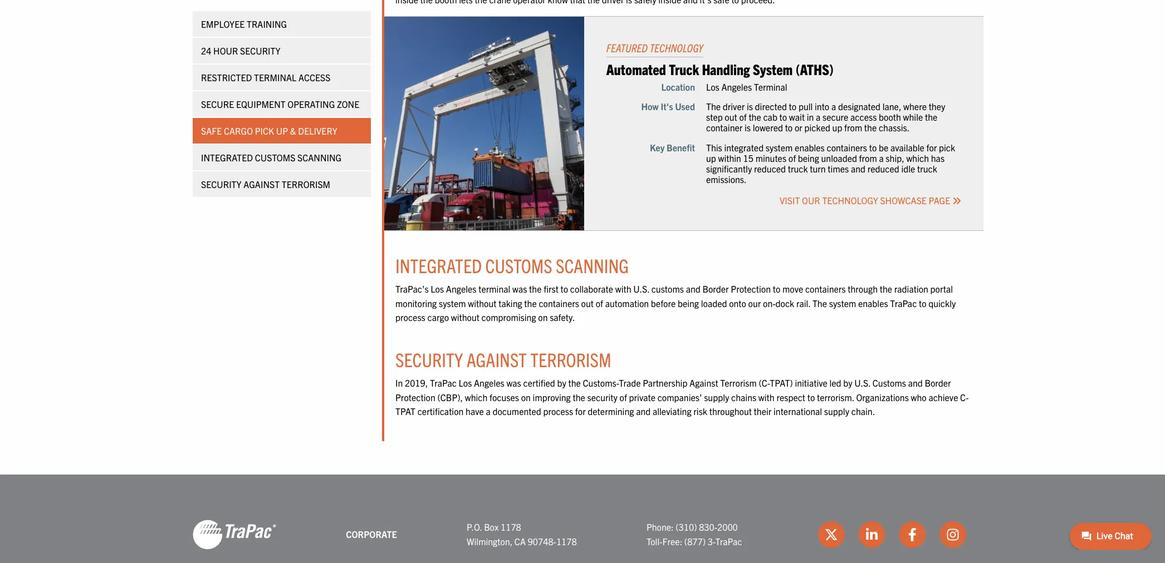 Task type: locate. For each thing, give the bounding box(es) containing it.
trade
[[619, 378, 641, 389]]

0 horizontal spatial process
[[396, 312, 426, 323]]

security against terrorism up focuses
[[396, 348, 611, 372]]

trapac inside trapac's los angeles terminal was the first to collaborate with u.s. customs and border protection to move containers through the radiation portal monitoring system without taking the containers out of automation before being loaded onto our on-dock rail. the system enables trapac to quickly process cargo without compromising on safety.
[[890, 298, 917, 309]]

0 horizontal spatial for
[[575, 406, 586, 417]]

1 horizontal spatial the
[[813, 298, 827, 309]]

0 horizontal spatial supply
[[704, 392, 729, 403]]

for inside this integrated system enables containers to be available for pick up within 15 minutes of being unloaded from a ship, which has significantly reduced truck turn times and reduced idle truck emissions.
[[927, 142, 937, 153]]

certification
[[418, 406, 464, 417]]

integrated
[[725, 142, 764, 153]]

1 reduced from the left
[[754, 163, 786, 174]]

and inside this integrated system enables containers to be available for pick up within 15 minutes of being unloaded from a ship, which has significantly reduced truck turn times and reduced idle truck emissions.
[[851, 163, 866, 174]]

against down 'integrated customs scanning' link
[[244, 179, 280, 190]]

0 horizontal spatial truck
[[788, 163, 808, 174]]

page
[[929, 195, 951, 206]]

the left "cab"
[[749, 112, 761, 123]]

delivery
[[298, 125, 338, 136]]

the inside trapac's los angeles terminal was the first to collaborate with u.s. customs and border protection to move containers through the radiation portal monitoring system without taking the containers out of automation before being loaded onto our on-dock rail. the system enables trapac to quickly process cargo without compromising on safety.
[[813, 298, 827, 309]]

integrated down cargo
[[201, 152, 253, 163]]

p.o. box 1178 wilmington, ca 90748-1178
[[467, 522, 577, 548]]

0 vertical spatial technology
[[650, 40, 703, 54]]

to inside in 2019, trapac los angeles was certified by the customs-trade partnership against terrorism (c-tpat) initiative led by u.s. customs and border protection (cbp), which focuses on improving the security of private companies' supply chains with respect to terrorism. organizations who achieve c- tpat certification have a documented process for determining and alleviating risk throughout their international supply chain.
[[808, 392, 815, 403]]

where
[[904, 101, 927, 112]]

footer containing p.o. box 1178
[[0, 475, 1166, 564]]

up left within
[[706, 153, 716, 164]]

system up cargo
[[439, 298, 466, 309]]

security down safe at the left top of page
[[201, 179, 242, 190]]

employee
[[201, 18, 245, 30]]

border up loaded on the right bottom of page
[[703, 284, 729, 295]]

partnership
[[643, 378, 688, 389]]

was inside trapac's los angeles terminal was the first to collaborate with u.s. customs and border protection to move containers through the radiation portal monitoring system without taking the containers out of automation before being loaded onto our on-dock rail. the system enables trapac to quickly process cargo without compromising on safety.
[[513, 284, 527, 295]]

enables down the through
[[859, 298, 888, 309]]

from inside this integrated system enables containers to be available for pick up within 15 minutes of being unloaded from a ship, which has significantly reduced truck turn times and reduced idle truck emissions.
[[859, 153, 877, 164]]

which inside this integrated system enables containers to be available for pick up within 15 minutes of being unloaded from a ship, which has significantly reduced truck turn times and reduced idle truck emissions.
[[907, 153, 929, 164]]

the left first
[[529, 284, 542, 295]]

phone:
[[647, 522, 674, 533]]

ship,
[[886, 153, 905, 164]]

which up have
[[465, 392, 488, 403]]

cab
[[763, 112, 778, 123]]

supply down terrorism.
[[824, 406, 850, 417]]

1 horizontal spatial u.s.
[[855, 378, 871, 389]]

within
[[718, 153, 742, 164]]

0 horizontal spatial up
[[706, 153, 716, 164]]

1 horizontal spatial being
[[798, 153, 819, 164]]

customs down the safe cargo pick up & delivery
[[255, 152, 296, 163]]

integrated customs scanning up terminal
[[396, 253, 629, 277]]

the left security
[[573, 392, 585, 403]]

containers up safety.
[[539, 298, 579, 309]]

process down improving
[[543, 406, 573, 417]]

1 vertical spatial los
[[431, 284, 444, 295]]

a left ship,
[[879, 153, 884, 164]]

1 by from the left
[[557, 378, 567, 389]]

key benefit
[[650, 142, 695, 153]]

1 horizontal spatial with
[[759, 392, 775, 403]]

with up automation
[[615, 284, 632, 295]]

without
[[468, 298, 497, 309], [451, 312, 480, 323]]

2 horizontal spatial terrorism
[[721, 378, 757, 389]]

0 horizontal spatial border
[[703, 284, 729, 295]]

tpat
[[396, 406, 416, 417]]

trapac down radiation
[[890, 298, 917, 309]]

system down lowered
[[766, 142, 793, 153]]

from left be
[[859, 153, 877, 164]]

customs-
[[583, 378, 619, 389]]

was up focuses
[[507, 378, 521, 389]]

border up achieve
[[925, 378, 951, 389]]

is up integrated
[[745, 122, 751, 133]]

from down designated
[[845, 122, 863, 133]]

out right step
[[725, 112, 738, 123]]

on inside trapac's los angeles terminal was the first to collaborate with u.s. customs and border protection to move containers through the radiation portal monitoring system without taking the containers out of automation before being loaded onto our on-dock rail. the system enables trapac to quickly process cargo without compromising on safety.
[[538, 312, 548, 323]]

2000
[[718, 522, 738, 533]]

truck right idle
[[918, 163, 938, 174]]

1 horizontal spatial technology
[[823, 195, 878, 206]]

2019,
[[405, 378, 428, 389]]

move
[[783, 284, 804, 295]]

scanning up collaborate
[[556, 253, 629, 277]]

for inside in 2019, trapac los angeles was certified by the customs-trade partnership against terrorism (c-tpat) initiative led by u.s. customs and border protection (cbp), which focuses on improving the security of private companies' supply chains with respect to terrorism. organizations who achieve c- tpat certification have a documented process for determining and alleviating risk throughout their international supply chain.
[[575, 406, 586, 417]]

0 horizontal spatial reduced
[[754, 163, 786, 174]]

on up documented
[[521, 392, 531, 403]]

0 horizontal spatial terminal
[[254, 72, 297, 83]]

footer
[[0, 475, 1166, 564]]

1 horizontal spatial integrated customs scanning
[[396, 253, 629, 277]]

customs up organizations
[[873, 378, 906, 389]]

protection up our
[[731, 284, 771, 295]]

supply
[[704, 392, 729, 403], [824, 406, 850, 417]]

0 horizontal spatial integrated
[[201, 152, 253, 163]]

1 horizontal spatial on
[[538, 312, 548, 323]]

terrorism up customs-
[[530, 348, 611, 372]]

0 horizontal spatial with
[[615, 284, 632, 295]]

1 vertical spatial trapac
[[430, 378, 457, 389]]

security up '2019,'
[[396, 348, 463, 372]]

1 horizontal spatial scanning
[[556, 253, 629, 277]]

0 vertical spatial los
[[706, 81, 720, 92]]

1 horizontal spatial 1178
[[557, 536, 577, 548]]

alleviating
[[653, 406, 692, 417]]

1 vertical spatial from
[[859, 153, 877, 164]]

terminal
[[479, 284, 511, 295]]

terrorism down 'integrated customs scanning' link
[[282, 179, 330, 190]]

1 vertical spatial technology
[[823, 195, 878, 206]]

system inside this integrated system enables containers to be available for pick up within 15 minutes of being unloaded from a ship, which has significantly reduced truck turn times and reduced idle truck emissions.
[[766, 142, 793, 153]]

0 horizontal spatial the
[[706, 101, 721, 112]]

1 horizontal spatial enables
[[859, 298, 888, 309]]

this integrated system enables containers to be available for pick up within 15 minutes of being unloaded from a ship, which has significantly reduced truck turn times and reduced idle truck emissions.
[[706, 142, 956, 185]]

1 vertical spatial enables
[[859, 298, 888, 309]]

0 vertical spatial integrated customs scanning
[[201, 152, 342, 163]]

to down initiative
[[808, 392, 815, 403]]

terminal down the system
[[754, 81, 788, 92]]

loaded
[[701, 298, 727, 309]]

benefit
[[667, 142, 695, 153]]

has
[[931, 153, 945, 164]]

restricted
[[201, 72, 252, 83]]

3-
[[708, 536, 716, 548]]

on left safety.
[[538, 312, 548, 323]]

radiation
[[895, 284, 929, 295]]

integrated up trapac's
[[396, 253, 482, 277]]

for left determining
[[575, 406, 586, 417]]

to inside this integrated system enables containers to be available for pick up within 15 minutes of being unloaded from a ship, which has significantly reduced truck turn times and reduced idle truck emissions.
[[870, 142, 877, 153]]

up inside this integrated system enables containers to be available for pick up within 15 minutes of being unloaded from a ship, which has significantly reduced truck turn times and reduced idle truck emissions.
[[706, 153, 716, 164]]

a inside this integrated system enables containers to be available for pick up within 15 minutes of being unloaded from a ship, which has significantly reduced truck turn times and reduced idle truck emissions.
[[879, 153, 884, 164]]

0 horizontal spatial which
[[465, 392, 488, 403]]

for
[[927, 142, 937, 153], [575, 406, 586, 417]]

with down '(c-'
[[759, 392, 775, 403]]

1 vertical spatial up
[[706, 153, 716, 164]]

automated
[[607, 59, 666, 78]]

a right have
[[486, 406, 491, 417]]

process inside in 2019, trapac los angeles was certified by the customs-trade partnership against terrorism (c-tpat) initiative led by u.s. customs and border protection (cbp), which focuses on improving the security of private companies' supply chains with respect to terrorism. organizations who achieve c- tpat certification have a documented process for determining and alleviating risk throughout their international supply chain.
[[543, 406, 573, 417]]

which left has
[[907, 153, 929, 164]]

used
[[675, 101, 695, 112]]

is right driver
[[747, 101, 753, 112]]

1 vertical spatial with
[[759, 392, 775, 403]]

this
[[706, 142, 722, 153]]

of inside this integrated system enables containers to be available for pick up within 15 minutes of being unloaded from a ship, which has significantly reduced truck turn times and reduced idle truck emissions.
[[789, 153, 796, 164]]

to left be
[[870, 142, 877, 153]]

0 horizontal spatial los
[[431, 284, 444, 295]]

2 vertical spatial customs
[[873, 378, 906, 389]]

restricted terminal access
[[201, 72, 331, 83]]

0 horizontal spatial u.s.
[[634, 284, 650, 295]]

0 vertical spatial enables
[[795, 142, 825, 153]]

supply up throughout
[[704, 392, 729, 403]]

by up improving
[[557, 378, 567, 389]]

they
[[929, 101, 946, 112]]

location
[[662, 81, 695, 92]]

featured technology automated truck handling system (aths)
[[607, 40, 834, 78]]

1 vertical spatial on
[[521, 392, 531, 403]]

to right first
[[561, 284, 568, 295]]

solid image
[[953, 197, 962, 206]]

2 vertical spatial against
[[690, 378, 719, 389]]

1 horizontal spatial for
[[927, 142, 937, 153]]

out down collaborate
[[581, 298, 594, 309]]

integrated customs scanning down the safe cargo pick up & delivery
[[201, 152, 342, 163]]

against up focuses
[[467, 348, 527, 372]]

2 reduced from the left
[[868, 163, 900, 174]]

2 by from the left
[[844, 378, 853, 389]]

2 vertical spatial terrorism
[[721, 378, 757, 389]]

0 horizontal spatial system
[[439, 298, 466, 309]]

being right before
[[678, 298, 699, 309]]

los up the (cbp),
[[459, 378, 472, 389]]

security
[[240, 45, 281, 56], [201, 179, 242, 190], [396, 348, 463, 372]]

containers
[[827, 142, 867, 153], [806, 284, 846, 295], [539, 298, 579, 309]]

customs up terminal
[[486, 253, 553, 277]]

showcase
[[880, 195, 927, 206]]

of
[[740, 112, 747, 123], [789, 153, 796, 164], [596, 298, 603, 309], [620, 392, 627, 403]]

0 vertical spatial the
[[706, 101, 721, 112]]

terminal up secure equipment operating zone
[[254, 72, 297, 83]]

chains
[[732, 392, 757, 403]]

trapac inside in 2019, trapac los angeles was certified by the customs-trade partnership against terrorism (c-tpat) initiative led by u.s. customs and border protection (cbp), which focuses on improving the security of private companies' supply chains with respect to terrorism. organizations who achieve c- tpat certification have a documented process for determining and alleviating risk throughout their international supply chain.
[[430, 378, 457, 389]]

angeles up driver
[[722, 81, 752, 92]]

0 horizontal spatial security against terrorism
[[201, 179, 330, 190]]

1 horizontal spatial security against terrorism
[[396, 348, 611, 372]]

of inside the driver is directed to pull into a designated lane, where they step out of the cab to wait in a secure access booth while the container is lowered to or picked up from the chassis.
[[740, 112, 747, 123]]

0 vertical spatial out
[[725, 112, 738, 123]]

trapac down 2000
[[716, 536, 742, 548]]

los inside trapac's los angeles terminal was the first to collaborate with u.s. customs and border protection to move containers through the radiation portal monitoring system without taking the containers out of automation before being loaded onto our on-dock rail. the system enables trapac to quickly process cargo without compromising on safety.
[[431, 284, 444, 295]]

reduced down be
[[868, 163, 900, 174]]

2 vertical spatial security
[[396, 348, 463, 372]]

1 horizontal spatial los
[[459, 378, 472, 389]]

it's
[[661, 101, 673, 112]]

0 vertical spatial from
[[845, 122, 863, 133]]

integrated
[[201, 152, 253, 163], [396, 253, 482, 277]]

1 vertical spatial against
[[467, 348, 527, 372]]

ca
[[515, 536, 526, 548]]

the driver is directed to pull into a designated lane, where they step out of the cab to wait in a secure access booth while the container is lowered to or picked up from the chassis.
[[706, 101, 946, 133]]

containers up times on the right top of the page
[[827, 142, 867, 153]]

0 vertical spatial being
[[798, 153, 819, 164]]

0 vertical spatial u.s.
[[634, 284, 650, 295]]

1 vertical spatial the
[[813, 298, 827, 309]]

1 horizontal spatial integrated
[[396, 253, 482, 277]]

1 horizontal spatial up
[[833, 122, 843, 133]]

scanning down delivery
[[298, 152, 342, 163]]

by
[[557, 378, 567, 389], [844, 378, 853, 389]]

0 horizontal spatial by
[[557, 378, 567, 389]]

access
[[299, 72, 331, 83]]

0 horizontal spatial on
[[521, 392, 531, 403]]

1 horizontal spatial terrorism
[[530, 348, 611, 372]]

1 vertical spatial process
[[543, 406, 573, 417]]

and right the customs
[[686, 284, 701, 295]]

1 vertical spatial containers
[[806, 284, 846, 295]]

1 horizontal spatial protection
[[731, 284, 771, 295]]

technology
[[650, 40, 703, 54], [823, 195, 878, 206]]

1 horizontal spatial supply
[[824, 406, 850, 417]]

being left unloaded
[[798, 153, 819, 164]]

which inside in 2019, trapac los angeles was certified by the customs-trade partnership against terrorism (c-tpat) initiative led by u.s. customs and border protection (cbp), which focuses on improving the security of private companies' supply chains with respect to terrorism. organizations who achieve c- tpat certification have a documented process for determining and alleviating risk throughout their international supply chain.
[[465, 392, 488, 403]]

0 vertical spatial border
[[703, 284, 729, 295]]

technology up truck
[[650, 40, 703, 54]]

0 vertical spatial for
[[927, 142, 937, 153]]

24
[[201, 45, 211, 56]]

of down collaborate
[[596, 298, 603, 309]]

1 vertical spatial supply
[[824, 406, 850, 417]]

1 horizontal spatial truck
[[918, 163, 938, 174]]

1 horizontal spatial by
[[844, 378, 853, 389]]

0 vertical spatial containers
[[827, 142, 867, 153]]

los right trapac's
[[431, 284, 444, 295]]

before
[[651, 298, 676, 309]]

and right times on the right top of the page
[[851, 163, 866, 174]]

automation
[[605, 298, 649, 309]]

1 horizontal spatial system
[[766, 142, 793, 153]]

terrorism up chains
[[721, 378, 757, 389]]

1 horizontal spatial terminal
[[754, 81, 788, 92]]

against inside in 2019, trapac los angeles was certified by the customs-trade partnership against terrorism (c-tpat) initiative led by u.s. customs and border protection (cbp), which focuses on improving the security of private companies' supply chains with respect to terrorism. organizations who achieve c- tpat certification have a documented process for determining and alleviating risk throughout their international supply chain.
[[690, 378, 719, 389]]

terminal
[[254, 72, 297, 83], [754, 81, 788, 92]]

truck left turn
[[788, 163, 808, 174]]

u.s. up organizations
[[855, 378, 871, 389]]

2 horizontal spatial trapac
[[890, 298, 917, 309]]

0 vertical spatial against
[[244, 179, 280, 190]]

1 vertical spatial out
[[581, 298, 594, 309]]

protection down '2019,'
[[396, 392, 436, 403]]

0 horizontal spatial scanning
[[298, 152, 342, 163]]

0 vertical spatial integrated
[[201, 152, 253, 163]]

training
[[247, 18, 287, 30]]

from
[[845, 122, 863, 133], [859, 153, 877, 164]]

out inside trapac's los angeles terminal was the first to collaborate with u.s. customs and border protection to move containers through the radiation portal monitoring system without taking the containers out of automation before being loaded onto our on-dock rail. the system enables trapac to quickly process cargo without compromising on safety.
[[581, 298, 594, 309]]

containers up rail.
[[806, 284, 846, 295]]

process down 'monitoring'
[[396, 312, 426, 323]]

1 horizontal spatial process
[[543, 406, 573, 417]]

times
[[828, 163, 849, 174]]

angeles
[[722, 81, 752, 92], [446, 284, 477, 295], [474, 378, 505, 389]]

against up 'companies'' on the right of page
[[690, 378, 719, 389]]

1 horizontal spatial out
[[725, 112, 738, 123]]

rail.
[[797, 298, 811, 309]]

up right picked
[[833, 122, 843, 133]]

angeles inside trapac's los angeles terminal was the first to collaborate with u.s. customs and border protection to move containers through the radiation portal monitoring system without taking the containers out of automation before being loaded onto our on-dock rail. the system enables trapac to quickly process cargo without compromising on safety.
[[446, 284, 477, 295]]

a
[[832, 101, 836, 112], [816, 112, 821, 123], [879, 153, 884, 164], [486, 406, 491, 417]]

to up the on-
[[773, 284, 781, 295]]

enables inside trapac's los angeles terminal was the first to collaborate with u.s. customs and border protection to move containers through the radiation portal monitoring system without taking the containers out of automation before being loaded onto our on-dock rail. the system enables trapac to quickly process cargo without compromising on safety.
[[859, 298, 888, 309]]

0 vertical spatial without
[[468, 298, 497, 309]]

0 vertical spatial process
[[396, 312, 426, 323]]

is
[[747, 101, 753, 112], [745, 122, 751, 133]]

1 vertical spatial for
[[575, 406, 586, 417]]

reduced right 15
[[754, 163, 786, 174]]

los down 'handling'
[[706, 81, 720, 92]]

0 vertical spatial terrorism
[[282, 179, 330, 190]]

2 vertical spatial angeles
[[474, 378, 505, 389]]

and down private
[[636, 406, 651, 417]]

0 vertical spatial 1178
[[501, 522, 521, 533]]

trapac's los angeles terminal was the first to collaborate with u.s. customs and border protection to move containers through the radiation portal monitoring system without taking the containers out of automation before being loaded onto our on-dock rail. the system enables trapac to quickly process cargo without compromising on safety.
[[396, 284, 956, 323]]

security against terrorism down 'integrated customs scanning' link
[[201, 179, 330, 190]]

without down terminal
[[468, 298, 497, 309]]

0 horizontal spatial terrorism
[[282, 179, 330, 190]]

chain.
[[852, 406, 875, 417]]

without right cargo
[[451, 312, 480, 323]]

terrorism inside in 2019, trapac los angeles was certified by the customs-trade partnership against terrorism (c-tpat) initiative led by u.s. customs and border protection (cbp), which focuses on improving the security of private companies' supply chains with respect to terrorism. organizations who achieve c- tpat certification have a documented process for determining and alleviating risk throughout their international supply chain.
[[721, 378, 757, 389]]

of left lowered
[[740, 112, 747, 123]]

scanning
[[298, 152, 342, 163], [556, 253, 629, 277]]

portal
[[931, 284, 953, 295]]

was up taking
[[513, 284, 527, 295]]

0 vertical spatial security
[[240, 45, 281, 56]]

up
[[833, 122, 843, 133], [706, 153, 716, 164]]

was inside in 2019, trapac los angeles was certified by the customs-trade partnership against terrorism (c-tpat) initiative led by u.s. customs and border protection (cbp), which focuses on improving the security of private companies' supply chains with respect to terrorism. organizations who achieve c- tpat certification have a documented process for determining and alleviating risk throughout their international supply chain.
[[507, 378, 521, 389]]

of down the trade
[[620, 392, 627, 403]]

security up restricted terminal access
[[240, 45, 281, 56]]

the right taking
[[524, 298, 537, 309]]

dock
[[776, 298, 795, 309]]

their
[[754, 406, 772, 417]]

to left pull
[[789, 101, 797, 112]]

u.s. up automation
[[634, 284, 650, 295]]

1 horizontal spatial border
[[925, 378, 951, 389]]

0 horizontal spatial protection
[[396, 392, 436, 403]]

system down the through
[[829, 298, 856, 309]]

(877)
[[685, 536, 706, 548]]

the right rail.
[[813, 298, 827, 309]]

for left pick
[[927, 142, 937, 153]]

of right the minutes
[[789, 153, 796, 164]]

key
[[650, 142, 665, 153]]



Task type: describe. For each thing, give the bounding box(es) containing it.
initiative
[[795, 378, 828, 389]]

booth
[[879, 112, 901, 123]]

0 horizontal spatial integrated customs scanning
[[201, 152, 342, 163]]

corporate image
[[193, 520, 276, 551]]

safety.
[[550, 312, 575, 323]]

1 vertical spatial integrated customs scanning
[[396, 253, 629, 277]]

collaborate
[[570, 284, 613, 295]]

integrated customs scanning link
[[193, 145, 371, 170]]

monitoring
[[396, 298, 437, 309]]

u.s. inside in 2019, trapac los angeles was certified by the customs-trade partnership against terrorism (c-tpat) initiative led by u.s. customs and border protection (cbp), which focuses on improving the security of private companies' supply chains with respect to terrorism. organizations who achieve c- tpat certification have a documented process for determining and alleviating risk throughout their international supply chain.
[[855, 378, 871, 389]]

pick
[[255, 125, 274, 136]]

15
[[744, 153, 754, 164]]

chassis.
[[879, 122, 910, 133]]

the left customs-
[[569, 378, 581, 389]]

visit our technology showcase page
[[780, 195, 953, 206]]

respect
[[777, 392, 806, 403]]

&
[[290, 125, 296, 136]]

protection inside in 2019, trapac los angeles was certified by the customs-trade partnership against terrorism (c-tpat) initiative led by u.s. customs and border protection (cbp), which focuses on improving the security of private companies' supply chains with respect to terrorism. organizations who achieve c- tpat certification have a documented process for determining and alleviating risk throughout their international supply chain.
[[396, 392, 436, 403]]

zone
[[337, 99, 360, 110]]

and up 'who'
[[908, 378, 923, 389]]

system
[[753, 59, 793, 78]]

0 vertical spatial is
[[747, 101, 753, 112]]

with inside trapac's los angeles terminal was the first to collaborate with u.s. customs and border protection to move containers through the radiation portal monitoring system without taking the containers out of automation before being loaded onto our on-dock rail. the system enables trapac to quickly process cargo without compromising on safety.
[[615, 284, 632, 295]]

safe cargo pick up & delivery link
[[193, 118, 371, 144]]

trapac's
[[396, 284, 429, 295]]

have
[[466, 406, 484, 417]]

0 vertical spatial scanning
[[298, 152, 342, 163]]

being inside trapac's los angeles terminal was the first to collaborate with u.s. customs and border protection to move containers through the radiation portal monitoring system without taking the containers out of automation before being loaded onto our on-dock rail. the system enables trapac to quickly process cargo without compromising on safety.
[[678, 298, 699, 309]]

(cbp),
[[438, 392, 463, 403]]

improving
[[533, 392, 571, 403]]

pull
[[799, 101, 813, 112]]

to left or
[[785, 122, 793, 133]]

protection inside trapac's los angeles terminal was the first to collaborate with u.s. customs and border protection to move containers through the radiation portal monitoring system without taking the containers out of automation before being loaded onto our on-dock rail. the system enables trapac to quickly process cargo without compromising on safety.
[[731, 284, 771, 295]]

2 horizontal spatial los
[[706, 81, 720, 92]]

while
[[903, 112, 923, 123]]

hour
[[213, 45, 238, 56]]

companies'
[[658, 392, 702, 403]]

customs inside in 2019, trapac los angeles was certified by the customs-trade partnership against terrorism (c-tpat) initiative led by u.s. customs and border protection (cbp), which focuses on improving the security of private companies' supply chains with respect to terrorism. organizations who achieve c- tpat certification have a documented process for determining and alleviating risk throughout their international supply chain.
[[873, 378, 906, 389]]

angeles inside in 2019, trapac los angeles was certified by the customs-trade partnership against terrorism (c-tpat) initiative led by u.s. customs and border protection (cbp), which focuses on improving the security of private companies' supply chains with respect to terrorism. organizations who achieve c- tpat certification have a documented process for determining and alleviating risk throughout their international supply chain.
[[474, 378, 505, 389]]

out inside the driver is directed to pull into a designated lane, where they step out of the cab to wait in a secure access booth while the container is lowered to or picked up from the chassis.
[[725, 112, 738, 123]]

corporate
[[346, 529, 397, 540]]

border inside in 2019, trapac los angeles was certified by the customs-trade partnership against terrorism (c-tpat) initiative led by u.s. customs and border protection (cbp), which focuses on improving the security of private companies' supply chains with respect to terrorism. organizations who achieve c- tpat certification have a documented process for determining and alleviating risk throughout their international supply chain.
[[925, 378, 951, 389]]

safe cargo pick up & delivery
[[201, 125, 338, 136]]

c-
[[961, 392, 969, 403]]

truck
[[669, 59, 699, 78]]

1 vertical spatial integrated
[[396, 253, 482, 277]]

2 truck from the left
[[918, 163, 938, 174]]

enables inside this integrated system enables containers to be available for pick up within 15 minutes of being unloaded from a ship, which has significantly reduced truck turn times and reduced idle truck emissions.
[[795, 142, 825, 153]]

lowered
[[753, 122, 783, 133]]

employee training link
[[193, 11, 371, 37]]

featured
[[607, 40, 648, 54]]

security
[[587, 392, 618, 403]]

into
[[815, 101, 830, 112]]

the right the through
[[880, 284, 893, 295]]

equipment
[[236, 99, 286, 110]]

p.o.
[[467, 522, 482, 533]]

in
[[807, 112, 814, 123]]

(aths)
[[796, 59, 834, 78]]

a right into
[[832, 101, 836, 112]]

terrorism.
[[817, 392, 854, 403]]

1 horizontal spatial customs
[[486, 253, 553, 277]]

significantly
[[706, 163, 752, 174]]

how it's used
[[642, 101, 695, 112]]

the inside the driver is directed to pull into a designated lane, where they step out of the cab to wait in a secure access booth while the container is lowered to or picked up from the chassis.
[[706, 101, 721, 112]]

how
[[642, 101, 659, 112]]

from inside the driver is directed to pull into a designated lane, where they step out of the cab to wait in a secure access booth while the container is lowered to or picked up from the chassis.
[[845, 122, 863, 133]]

0 vertical spatial security against terrorism
[[201, 179, 330, 190]]

1 horizontal spatial against
[[467, 348, 527, 372]]

technology inside 'featured technology automated truck handling system (aths)'
[[650, 40, 703, 54]]

on-
[[763, 298, 776, 309]]

toll-
[[647, 536, 663, 548]]

process inside trapac's los angeles terminal was the first to collaborate with u.s. customs and border protection to move containers through the radiation portal monitoring system without taking the containers out of automation before being loaded onto our on-dock rail. the system enables trapac to quickly process cargo without compromising on safety.
[[396, 312, 426, 323]]

pick
[[939, 142, 956, 153]]

0 horizontal spatial customs
[[255, 152, 296, 163]]

against inside security against terrorism link
[[244, 179, 280, 190]]

secure equipment operating zone link
[[193, 91, 371, 117]]

1 truck from the left
[[788, 163, 808, 174]]

with inside in 2019, trapac los angeles was certified by the customs-trade partnership against terrorism (c-tpat) initiative led by u.s. customs and border protection (cbp), which focuses on improving the security of private companies' supply chains with respect to terrorism. organizations who achieve c- tpat certification have a documented process for determining and alleviating risk throughout their international supply chain.
[[759, 392, 775, 403]]

on inside in 2019, trapac los angeles was certified by the customs-trade partnership against terrorism (c-tpat) initiative led by u.s. customs and border protection (cbp), which focuses on improving the security of private companies' supply chains with respect to terrorism. organizations who achieve c- tpat certification have a documented process for determining and alleviating risk throughout their international supply chain.
[[521, 392, 531, 403]]

container
[[706, 122, 743, 133]]

documented
[[493, 406, 541, 417]]

1 vertical spatial security
[[201, 179, 242, 190]]

to down radiation
[[919, 298, 927, 309]]

the right while
[[925, 112, 938, 123]]

risk
[[694, 406, 708, 417]]

(310)
[[676, 522, 697, 533]]

or
[[795, 122, 803, 133]]

los inside in 2019, trapac los angeles was certified by the customs-trade partnership against terrorism (c-tpat) initiative led by u.s. customs and border protection (cbp), which focuses on improving the security of private companies' supply chains with respect to terrorism. organizations who achieve c- tpat certification have a documented process for determining and alleviating risk throughout their international supply chain.
[[459, 378, 472, 389]]

24 hour security link
[[193, 38, 371, 64]]

a right in
[[816, 112, 821, 123]]

2 horizontal spatial system
[[829, 298, 856, 309]]

los angeles terminal
[[706, 81, 788, 92]]

handling
[[702, 59, 750, 78]]

wilmington,
[[467, 536, 513, 548]]

focuses
[[490, 392, 519, 403]]

organizations
[[857, 392, 909, 403]]

1 vertical spatial terrorism
[[530, 348, 611, 372]]

2 vertical spatial containers
[[539, 298, 579, 309]]

border inside trapac's los angeles terminal was the first to collaborate with u.s. customs and border protection to move containers through the radiation portal monitoring system without taking the containers out of automation before being loaded onto our on-dock rail. the system enables trapac to quickly process cargo without compromising on safety.
[[703, 284, 729, 295]]

first
[[544, 284, 559, 295]]

safe
[[201, 125, 222, 136]]

led
[[830, 378, 842, 389]]

1 vertical spatial is
[[745, 122, 751, 133]]

quickly
[[929, 298, 956, 309]]

containers inside this integrated system enables containers to be available for pick up within 15 minutes of being unloaded from a ship, which has significantly reduced truck turn times and reduced idle truck emissions.
[[827, 142, 867, 153]]

designated
[[838, 101, 881, 112]]

90748-
[[528, 536, 557, 548]]

1 vertical spatial without
[[451, 312, 480, 323]]

of inside in 2019, trapac los angeles was certified by the customs-trade partnership against terrorism (c-tpat) initiative led by u.s. customs and border protection (cbp), which focuses on improving the security of private companies' supply chains with respect to terrorism. organizations who achieve c- tpat certification have a documented process for determining and alleviating risk throughout their international supply chain.
[[620, 392, 627, 403]]

0 vertical spatial angeles
[[722, 81, 752, 92]]

1 vertical spatial scanning
[[556, 253, 629, 277]]

unloaded
[[821, 153, 857, 164]]

minutes
[[756, 153, 787, 164]]

the left booth at the right of the page
[[865, 122, 877, 133]]

u.s. inside trapac's los angeles terminal was the first to collaborate with u.s. customs and border protection to move containers through the radiation portal monitoring system without taking the containers out of automation before being loaded onto our on-dock rail. the system enables trapac to quickly process cargo without compromising on safety.
[[634, 284, 650, 295]]

and inside trapac's los angeles terminal was the first to collaborate with u.s. customs and border protection to move containers through the radiation portal monitoring system without taking the containers out of automation before being loaded onto our on-dock rail. the system enables trapac to quickly process cargo without compromising on safety.
[[686, 284, 701, 295]]

trapac inside phone: (310) 830-2000 toll-free: (877) 3-trapac
[[716, 536, 742, 548]]

wait
[[789, 112, 805, 123]]

directed
[[755, 101, 787, 112]]

be
[[879, 142, 889, 153]]

turn
[[810, 163, 826, 174]]

visit our technology showcase page link
[[780, 195, 962, 206]]

up inside the driver is directed to pull into a designated lane, where they step out of the cab to wait in a secure access booth while the container is lowered to or picked up from the chassis.
[[833, 122, 843, 133]]

box
[[484, 522, 499, 533]]

operating
[[288, 99, 335, 110]]

0 vertical spatial supply
[[704, 392, 729, 403]]

step
[[706, 112, 723, 123]]

1 vertical spatial security against terrorism
[[396, 348, 611, 372]]

achieve
[[929, 392, 959, 403]]

of inside trapac's los angeles terminal was the first to collaborate with u.s. customs and border protection to move containers through the radiation portal monitoring system without taking the containers out of automation before being loaded onto our on-dock rail. the system enables trapac to quickly process cargo without compromising on safety.
[[596, 298, 603, 309]]

being inside this integrated system enables containers to be available for pick up within 15 minutes of being unloaded from a ship, which has significantly reduced truck turn times and reduced idle truck emissions.
[[798, 153, 819, 164]]

onto
[[729, 298, 747, 309]]

a inside in 2019, trapac los angeles was certified by the customs-trade partnership against terrorism (c-tpat) initiative led by u.s. customs and border protection (cbp), which focuses on improving the security of private companies' supply chains with respect to terrorism. organizations who achieve c- tpat certification have a documented process for determining and alleviating risk throughout their international supply chain.
[[486, 406, 491, 417]]

to right "cab"
[[780, 112, 787, 123]]

our
[[749, 298, 761, 309]]



Task type: vqa. For each thing, say whether or not it's contained in the screenshot.
How
yes



